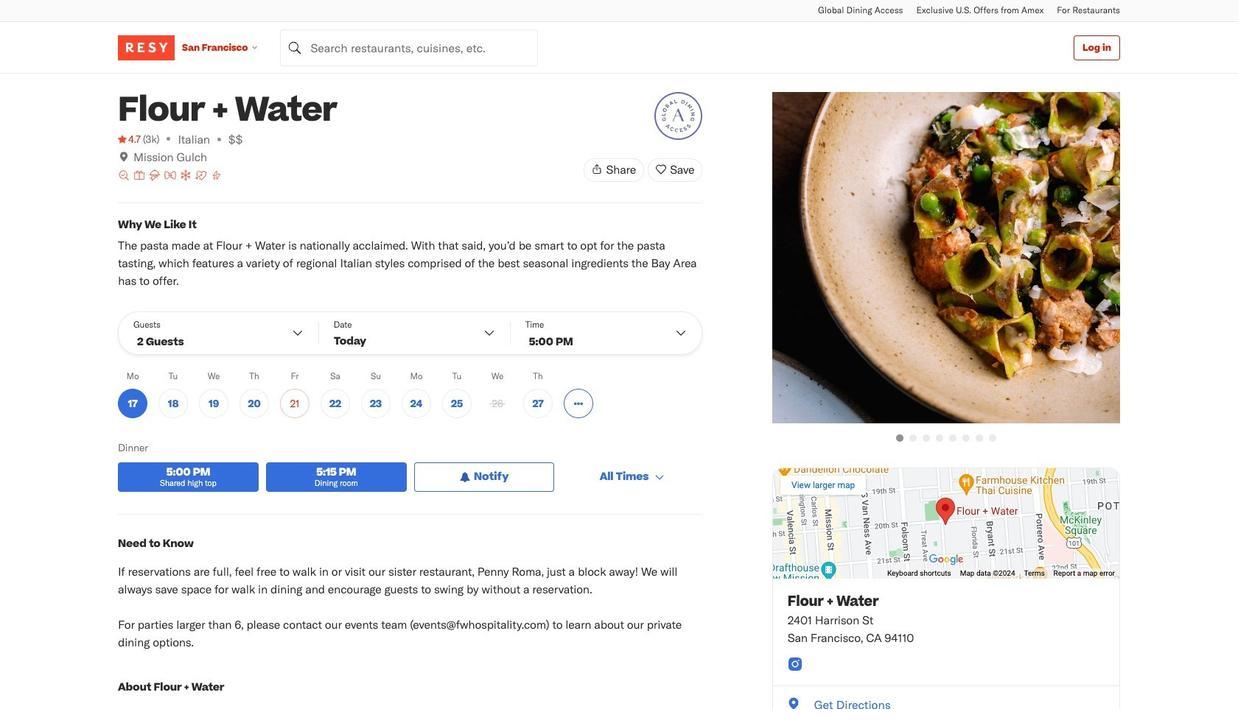 Task type: describe. For each thing, give the bounding box(es) containing it.
Search restaurants, cuisines, etc. text field
[[280, 29, 538, 66]]



Task type: locate. For each thing, give the bounding box(es) containing it.
4.7 out of 5 stars image
[[118, 132, 141, 147]]

None field
[[280, 29, 538, 66]]



Task type: vqa. For each thing, say whether or not it's contained in the screenshot.
field
yes



